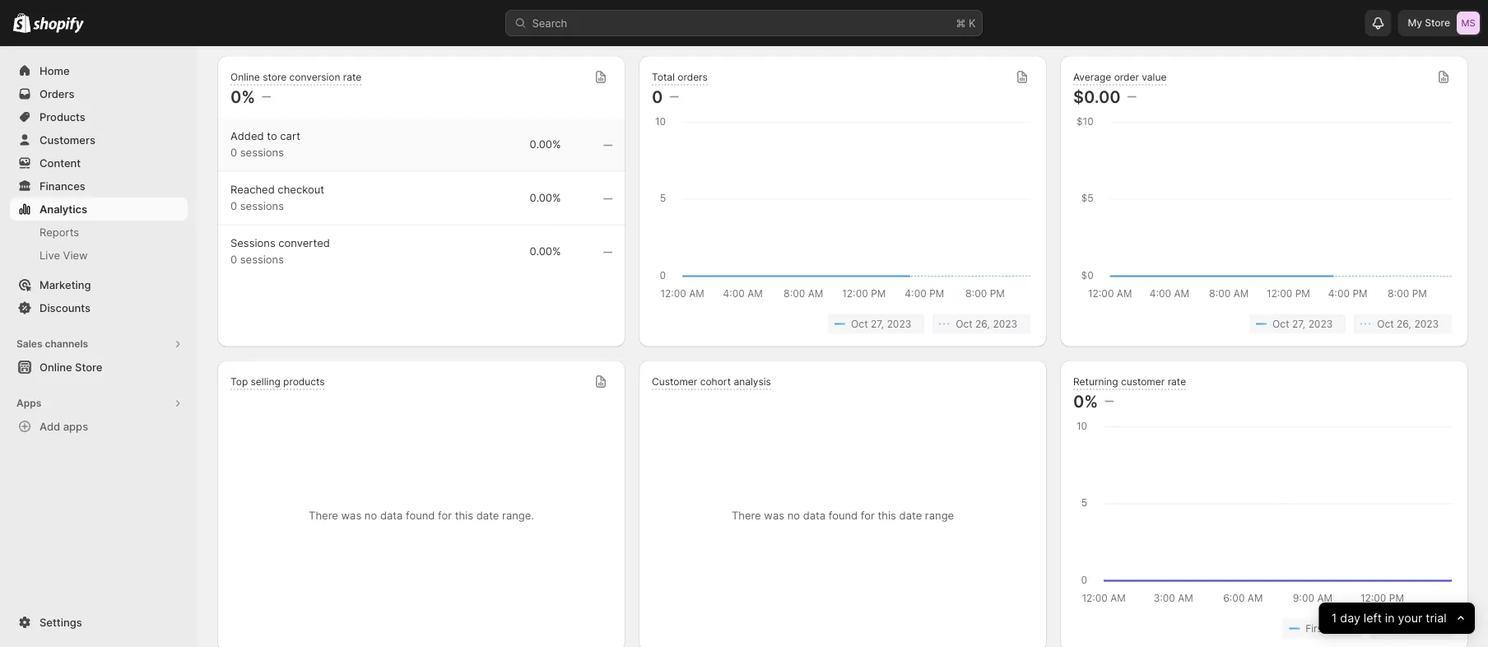 Task type: locate. For each thing, give the bounding box(es) containing it.
1 date from the left
[[477, 509, 499, 522]]

total orders button
[[652, 71, 708, 85]]

0 horizontal spatial date
[[477, 509, 499, 522]]

there was no data found for this date range
[[732, 509, 955, 522]]

total orders
[[652, 71, 708, 83]]

this
[[455, 509, 474, 522], [878, 509, 897, 522]]

1 there from the left
[[309, 509, 338, 522]]

1 day left in your trial
[[1332, 611, 1448, 625]]

3 sessions from the top
[[240, 253, 284, 266]]

0 horizontal spatial 0%
[[231, 86, 255, 107]]

2 for from the left
[[861, 509, 875, 522]]

0% down returning customer rate dropdown button
[[1074, 391, 1099, 411]]

1 horizontal spatial rate
[[1168, 376, 1187, 388]]

converted
[[279, 237, 330, 250]]

store inside button
[[75, 361, 102, 373]]

oct 26, 2023 button
[[217, 0, 626, 42], [1061, 0, 1469, 42], [512, 9, 609, 29], [1355, 9, 1453, 29], [933, 314, 1031, 334], [1355, 314, 1453, 334]]

range
[[925, 509, 955, 522]]

1 horizontal spatial no
[[788, 509, 800, 522]]

online left store
[[231, 71, 260, 83]]

customers
[[40, 133, 95, 146]]

live
[[40, 249, 60, 261]]

0.00%
[[530, 138, 561, 151], [530, 191, 561, 204], [530, 245, 561, 258]]

0 horizontal spatial was
[[341, 509, 362, 522]]

$0.00
[[1074, 86, 1121, 107]]

data
[[380, 509, 403, 522], [803, 509, 826, 522]]

online store conversion rate
[[231, 71, 362, 83]]

1 this from the left
[[455, 509, 474, 522]]

this left range in the bottom of the page
[[878, 509, 897, 522]]

average
[[1074, 71, 1112, 83]]

list
[[655, 314, 1031, 334], [1077, 314, 1453, 334], [1077, 619, 1453, 639]]

1 vertical spatial store
[[75, 361, 102, 373]]

oct
[[535, 14, 551, 25], [1378, 14, 1395, 25], [852, 318, 868, 330], [956, 318, 973, 330], [1273, 318, 1290, 330], [1378, 318, 1395, 330]]

was
[[341, 509, 362, 522], [764, 509, 785, 522]]

2023
[[572, 14, 596, 25], [1415, 14, 1439, 25], [887, 318, 912, 330], [993, 318, 1018, 330], [1309, 318, 1333, 330], [1415, 318, 1439, 330]]

add apps button
[[10, 415, 188, 438]]

top
[[231, 376, 248, 388]]

rate right the conversion
[[343, 71, 362, 83]]

customer cohort analysis button
[[652, 375, 772, 390]]

1 horizontal spatial oct 27, 2023 button
[[1250, 314, 1347, 334]]

1 horizontal spatial this
[[878, 509, 897, 522]]

1 horizontal spatial returning
[[1394, 623, 1439, 634]]

⌘ k
[[956, 16, 976, 29]]

search
[[532, 16, 568, 29]]

there
[[309, 509, 338, 522], [732, 509, 761, 522]]

1 vertical spatial sessions
[[240, 200, 284, 212]]

apps button
[[10, 392, 188, 415]]

1 vertical spatial 0%
[[1074, 391, 1099, 411]]

0 down sessions
[[231, 253, 237, 266]]

27,
[[871, 318, 885, 330], [1293, 318, 1306, 330]]

store down sales channels button
[[75, 361, 102, 373]]

0 horizontal spatial store
[[75, 361, 102, 373]]

returning button
[[1371, 619, 1453, 639]]

1 oct 27, 2023 button from the left
[[828, 314, 925, 334]]

2 sessions from the top
[[240, 200, 284, 212]]

1 sessions from the top
[[240, 146, 284, 159]]

2 found from the left
[[829, 509, 858, 522]]

0 horizontal spatial oct 27, 2023
[[852, 318, 912, 330]]

returning
[[1074, 376, 1119, 388], [1394, 623, 1439, 634]]

there for there was no data found for this date range
[[732, 509, 761, 522]]

1 oct 27, 2023 from the left
[[852, 318, 912, 330]]

2 0.00% from the top
[[530, 191, 561, 204]]

no
[[365, 509, 377, 522], [788, 509, 800, 522]]

0
[[652, 86, 663, 107], [231, 146, 237, 159], [231, 200, 237, 212], [231, 253, 237, 266]]

for for range
[[861, 509, 875, 522]]

1 horizontal spatial found
[[829, 509, 858, 522]]

added
[[231, 130, 264, 142]]

date left range in the bottom of the page
[[900, 509, 922, 522]]

settings
[[40, 616, 82, 629]]

2 this from the left
[[878, 509, 897, 522]]

sessions
[[231, 237, 276, 250]]

1 no from the left
[[365, 509, 377, 522]]

customers link
[[10, 128, 188, 152]]

1 vertical spatial 0.00%
[[530, 191, 561, 204]]

0 horizontal spatial no change image
[[262, 90, 271, 103]]

online
[[231, 71, 260, 83], [40, 361, 72, 373]]

1 horizontal spatial 27,
[[1293, 318, 1306, 330]]

0 horizontal spatial 27,
[[871, 318, 885, 330]]

no change image for added to cart 0 sessions
[[604, 139, 613, 152]]

no change image down store
[[262, 90, 271, 103]]

first time button
[[1283, 619, 1363, 639]]

0 horizontal spatial rate
[[343, 71, 362, 83]]

no change image
[[1128, 90, 1137, 103], [604, 139, 613, 152], [604, 192, 613, 205], [604, 246, 613, 259]]

1 vertical spatial rate
[[1168, 376, 1187, 388]]

left
[[1365, 611, 1383, 625]]

discounts link
[[10, 296, 188, 320]]

rate inside online store conversion rate dropdown button
[[343, 71, 362, 83]]

list containing first time
[[1077, 619, 1453, 639]]

average order value button
[[1074, 71, 1167, 85]]

0 horizontal spatial returning
[[1074, 376, 1119, 388]]

0 horizontal spatial no
[[365, 509, 377, 522]]

oct 27, 2023 button
[[828, 314, 925, 334], [1250, 314, 1347, 334]]

2 there from the left
[[732, 509, 761, 522]]

there was no data found for this date range.
[[309, 509, 534, 522]]

1 oct 26, 2023 list from the left
[[234, 9, 609, 29]]

0% up added
[[231, 86, 255, 107]]

0 horizontal spatial this
[[455, 509, 474, 522]]

found for range.
[[406, 509, 435, 522]]

data for there was no data found for this date range.
[[380, 509, 403, 522]]

sales channels button
[[10, 333, 188, 356]]

date left range.
[[477, 509, 499, 522]]

1 0.00% from the top
[[530, 138, 561, 151]]

added to cart 0 sessions
[[231, 130, 300, 159]]

sessions down the to
[[240, 146, 284, 159]]

this for range
[[878, 509, 897, 522]]

0% for online store conversion rate
[[231, 86, 255, 107]]

products link
[[10, 105, 188, 128]]

reports
[[40, 226, 79, 238]]

found for range
[[829, 509, 858, 522]]

3 0.00% from the top
[[530, 245, 561, 258]]

my store image
[[1458, 12, 1481, 35]]

1 27, from the left
[[871, 318, 885, 330]]

settings link
[[10, 611, 188, 634]]

0 horizontal spatial oct 26, 2023 list
[[234, 9, 609, 29]]

0 horizontal spatial for
[[438, 509, 452, 522]]

returning inside button
[[1394, 623, 1439, 634]]

shopify image
[[13, 13, 31, 33], [33, 17, 84, 33]]

was for there was no data found for this date range
[[764, 509, 785, 522]]

0 inside added to cart 0 sessions
[[231, 146, 237, 159]]

1 horizontal spatial oct 26, 2023 list
[[1077, 9, 1453, 29]]

oct 27, 2023 button for $0.00
[[1250, 314, 1347, 334]]

0 horizontal spatial data
[[380, 509, 403, 522]]

no change image down returning customer rate dropdown button
[[1105, 395, 1114, 408]]

oct 26, 2023 list
[[234, 9, 609, 29], [1077, 9, 1453, 29]]

0 vertical spatial 0.00%
[[530, 138, 561, 151]]

online inside button
[[40, 361, 72, 373]]

1 horizontal spatial for
[[861, 509, 875, 522]]

for
[[438, 509, 452, 522], [861, 509, 875, 522]]

this left range.
[[455, 509, 474, 522]]

sessions inside sessions converted 0 sessions
[[240, 253, 284, 266]]

2 vertical spatial 0.00%
[[530, 245, 561, 258]]

store for my store
[[1426, 17, 1451, 29]]

26,
[[554, 14, 569, 25], [1397, 14, 1412, 25], [976, 318, 991, 330], [1397, 318, 1412, 330]]

store
[[1426, 17, 1451, 29], [75, 361, 102, 373]]

online for online store conversion rate
[[231, 71, 260, 83]]

cohort
[[701, 376, 731, 388]]

2 27, from the left
[[1293, 318, 1306, 330]]

0 vertical spatial 0%
[[231, 86, 255, 107]]

0 vertical spatial store
[[1426, 17, 1451, 29]]

1 vertical spatial online
[[40, 361, 72, 373]]

store
[[263, 71, 287, 83]]

2 oct 27, 2023 from the left
[[1273, 318, 1333, 330]]

0 horizontal spatial there
[[309, 509, 338, 522]]

no change image
[[262, 90, 271, 103], [670, 90, 679, 103], [1105, 395, 1114, 408]]

first time
[[1306, 623, 1350, 634]]

sessions
[[240, 146, 284, 159], [240, 200, 284, 212], [240, 253, 284, 266]]

0 horizontal spatial found
[[406, 509, 435, 522]]

2 date from the left
[[900, 509, 922, 522]]

online inside dropdown button
[[231, 71, 260, 83]]

2 vertical spatial sessions
[[240, 253, 284, 266]]

sessions down reached
[[240, 200, 284, 212]]

returning inside dropdown button
[[1074, 376, 1119, 388]]

rate right customer at right
[[1168, 376, 1187, 388]]

0%
[[231, 86, 255, 107], [1074, 391, 1099, 411]]

no change image down total orders dropdown button
[[670, 90, 679, 103]]

1 horizontal spatial oct 27, 2023
[[1273, 318, 1333, 330]]

0 vertical spatial returning
[[1074, 376, 1119, 388]]

2 oct 27, 2023 button from the left
[[1250, 314, 1347, 334]]

sessions for sessions
[[240, 253, 284, 266]]

finances
[[40, 180, 85, 192]]

customer
[[1122, 376, 1165, 388]]

0 vertical spatial online
[[231, 71, 260, 83]]

0 down reached
[[231, 200, 237, 212]]

1 horizontal spatial data
[[803, 509, 826, 522]]

date
[[477, 509, 499, 522], [900, 509, 922, 522]]

reports link
[[10, 221, 188, 244]]

1 was from the left
[[341, 509, 362, 522]]

0 inside sessions converted 0 sessions
[[231, 253, 237, 266]]

1 horizontal spatial store
[[1426, 17, 1451, 29]]

1 horizontal spatial date
[[900, 509, 922, 522]]

0 down added
[[231, 146, 237, 159]]

sessions inside added to cart 0 sessions
[[240, 146, 284, 159]]

0 vertical spatial rate
[[343, 71, 362, 83]]

1 horizontal spatial there
[[732, 509, 761, 522]]

0.00% for reached checkout
[[530, 191, 561, 204]]

no change image for reached checkout 0 sessions
[[604, 192, 613, 205]]

sessions inside "reached checkout 0 sessions"
[[240, 200, 284, 212]]

0 horizontal spatial online
[[40, 361, 72, 373]]

2 horizontal spatial no change image
[[1105, 395, 1114, 408]]

for left range in the bottom of the page
[[861, 509, 875, 522]]

0 vertical spatial sessions
[[240, 146, 284, 159]]

returning for returning customer rate
[[1074, 376, 1119, 388]]

1 horizontal spatial was
[[764, 509, 785, 522]]

1
[[1332, 611, 1338, 625]]

for for range.
[[438, 509, 452, 522]]

conversion
[[290, 71, 340, 83]]

2 was from the left
[[764, 509, 785, 522]]

2 data from the left
[[803, 509, 826, 522]]

sessions down sessions
[[240, 253, 284, 266]]

1 found from the left
[[406, 509, 435, 522]]

2 no from the left
[[788, 509, 800, 522]]

first
[[1306, 623, 1327, 634]]

1 data from the left
[[380, 509, 403, 522]]

store right my
[[1426, 17, 1451, 29]]

for left range.
[[438, 509, 452, 522]]

checkout
[[278, 183, 324, 196]]

1 horizontal spatial 0%
[[1074, 391, 1099, 411]]

0 horizontal spatial oct 27, 2023 button
[[828, 314, 925, 334]]

1 for from the left
[[438, 509, 452, 522]]

view
[[63, 249, 88, 261]]

online store button
[[0, 356, 198, 379]]

top selling products
[[231, 376, 325, 388]]

1 horizontal spatial online
[[231, 71, 260, 83]]

1 vertical spatial returning
[[1394, 623, 1439, 634]]

1 day left in your trial button
[[1320, 603, 1476, 634]]

oct 27, 2023 for $0.00
[[1273, 318, 1333, 330]]

online down the sales channels
[[40, 361, 72, 373]]

1 horizontal spatial no change image
[[670, 90, 679, 103]]

list for 0
[[655, 314, 1031, 334]]



Task type: vqa. For each thing, say whether or not it's contained in the screenshot.


Task type: describe. For each thing, give the bounding box(es) containing it.
there for there was no data found for this date range.
[[309, 509, 338, 522]]

data for there was no data found for this date range
[[803, 509, 826, 522]]

sessions for reached
[[240, 200, 284, 212]]

live view
[[40, 249, 88, 261]]

apps
[[63, 420, 88, 433]]

content link
[[10, 152, 188, 175]]

0.00% for sessions converted
[[530, 245, 561, 258]]

orders
[[678, 71, 708, 83]]

sales channels
[[16, 338, 88, 350]]

store for online store
[[75, 361, 102, 373]]

products
[[283, 376, 325, 388]]

0% for returning customer rate
[[1074, 391, 1099, 411]]

0 down total
[[652, 86, 663, 107]]

list for 0%
[[1077, 619, 1453, 639]]

orders
[[40, 87, 74, 100]]

⌘
[[956, 16, 966, 29]]

sales
[[16, 338, 42, 350]]

your
[[1399, 611, 1423, 625]]

home
[[40, 64, 70, 77]]

list for $0.00
[[1077, 314, 1453, 334]]

k
[[969, 16, 976, 29]]

order
[[1115, 71, 1140, 83]]

trial
[[1427, 611, 1448, 625]]

add apps
[[40, 420, 88, 433]]

returning customer rate button
[[1074, 375, 1187, 390]]

content
[[40, 156, 81, 169]]

0 horizontal spatial shopify image
[[13, 13, 31, 33]]

products
[[40, 110, 85, 123]]

no change image for total
[[670, 90, 679, 103]]

rate inside returning customer rate dropdown button
[[1168, 376, 1187, 388]]

1 horizontal spatial shopify image
[[33, 17, 84, 33]]

range.
[[502, 509, 534, 522]]

no change image for returning
[[1105, 395, 1114, 408]]

add
[[40, 420, 60, 433]]

marketing
[[40, 278, 91, 291]]

oct 27, 2023 for 0
[[852, 318, 912, 330]]

customer cohort analysis
[[652, 376, 772, 388]]

online for online store
[[40, 361, 72, 373]]

sessions converted 0 sessions
[[231, 237, 330, 266]]

marketing link
[[10, 273, 188, 296]]

was for there was no data found for this date range.
[[341, 509, 362, 522]]

total
[[652, 71, 675, 83]]

no change image for online
[[262, 90, 271, 103]]

live view link
[[10, 244, 188, 267]]

returning for returning
[[1394, 623, 1439, 634]]

no for there was no data found for this date range.
[[365, 509, 377, 522]]

time
[[1330, 623, 1350, 634]]

cart
[[280, 130, 300, 142]]

orders link
[[10, 82, 188, 105]]

average order value
[[1074, 71, 1167, 83]]

selling
[[251, 376, 281, 388]]

day
[[1341, 611, 1361, 625]]

top selling products button
[[231, 375, 325, 390]]

no for there was no data found for this date range
[[788, 509, 800, 522]]

in
[[1386, 611, 1396, 625]]

0 inside "reached checkout 0 sessions"
[[231, 200, 237, 212]]

apps
[[16, 397, 41, 409]]

online store link
[[10, 356, 188, 379]]

my store
[[1409, 17, 1451, 29]]

27, for 0
[[871, 318, 885, 330]]

my
[[1409, 17, 1423, 29]]

online store conversion rate button
[[231, 71, 362, 85]]

online store
[[40, 361, 102, 373]]

analytics
[[40, 203, 87, 215]]

channels
[[45, 338, 88, 350]]

value
[[1142, 71, 1167, 83]]

no change image for sessions converted 0 sessions
[[604, 246, 613, 259]]

2 oct 26, 2023 list from the left
[[1077, 9, 1453, 29]]

date for range
[[900, 509, 922, 522]]

to
[[267, 130, 277, 142]]

home link
[[10, 59, 188, 82]]

this for range.
[[455, 509, 474, 522]]

returning customer rate
[[1074, 376, 1187, 388]]

finances link
[[10, 175, 188, 198]]

customer
[[652, 376, 698, 388]]

0.00% for added to cart
[[530, 138, 561, 151]]

27, for $0.00
[[1293, 318, 1306, 330]]

reached
[[231, 183, 275, 196]]

reached checkout 0 sessions
[[231, 183, 324, 212]]

analytics link
[[10, 198, 188, 221]]

discounts
[[40, 301, 91, 314]]

analysis
[[734, 376, 772, 388]]

oct 27, 2023 button for 0
[[828, 314, 925, 334]]

date for range.
[[477, 509, 499, 522]]



